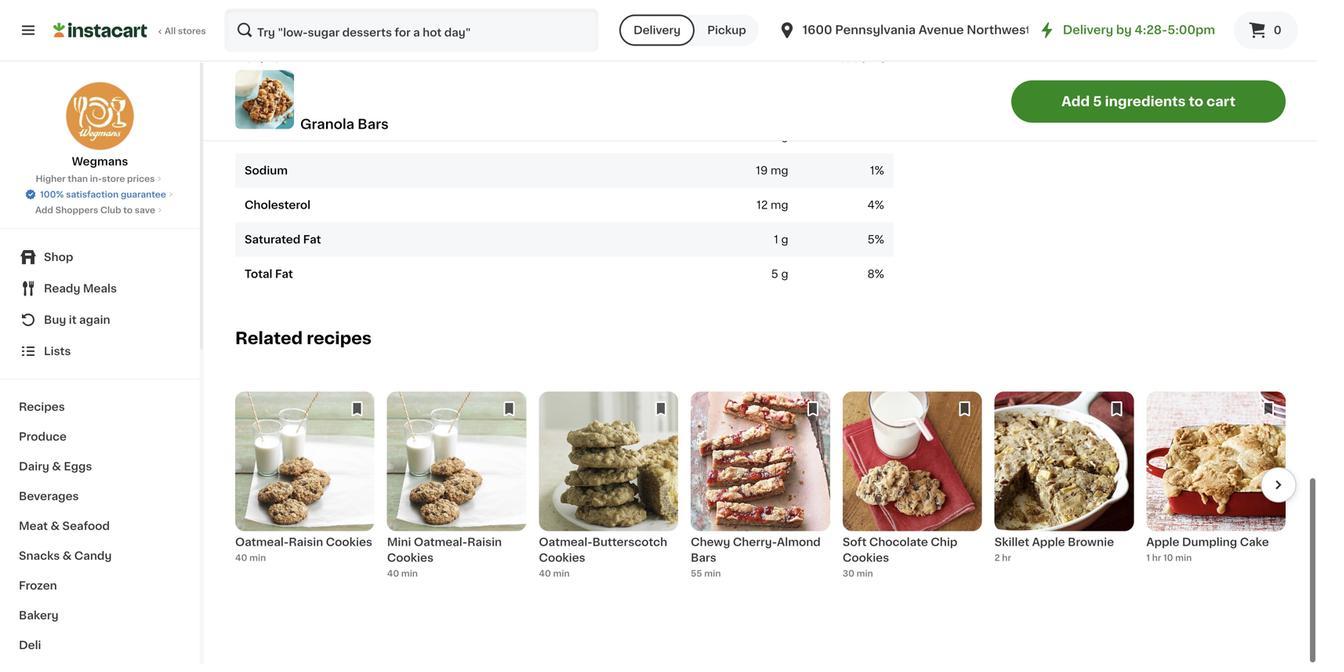 Task type: locate. For each thing, give the bounding box(es) containing it.
2 oatmeal- from the left
[[414, 538, 467, 549]]

fat right saturated
[[303, 235, 321, 246]]

5 left ingredients
[[1093, 95, 1102, 108]]

% down 4 %
[[875, 235, 885, 246]]

8 %
[[868, 270, 885, 281]]

2 up 1 %
[[868, 132, 875, 143]]

add down 100%
[[35, 206, 53, 214]]

30 min
[[843, 570, 873, 579]]

recipe card group containing chewy cherry-almond bars
[[691, 393, 830, 586]]

2 raisin from the left
[[467, 538, 502, 549]]

g
[[781, 28, 789, 39], [781, 235, 789, 246], [781, 270, 789, 281]]

1 oatmeal- from the left
[[235, 538, 289, 549]]

40 down oatmeal-raisin cookies
[[235, 555, 247, 563]]

2 mg from the top
[[771, 166, 789, 177]]

5 for g
[[771, 270, 779, 281]]

oatmeal-
[[235, 538, 289, 549], [414, 538, 467, 549], [539, 538, 593, 549]]

cake
[[1240, 538, 1269, 549]]

1 horizontal spatial 5
[[868, 235, 875, 246]]

& left "candy"
[[63, 550, 72, 561]]

0 horizontal spatial 1
[[774, 235, 779, 246]]

to for club
[[123, 206, 133, 214]]

snacks & candy link
[[9, 541, 191, 571]]

3 recipe card group from the left
[[539, 393, 678, 586]]

cookies
[[326, 538, 372, 549], [387, 554, 434, 565], [539, 554, 586, 565], [843, 554, 889, 565]]

1 vertical spatial add
[[35, 206, 53, 214]]

0 horizontal spatial 40
[[235, 555, 247, 563]]

to inside button
[[1189, 95, 1204, 108]]

2 horizontal spatial oatmeal-
[[539, 538, 593, 549]]

1 mg from the top
[[771, 132, 789, 143]]

mg right 79
[[771, 132, 789, 143]]

1 % from the top
[[875, 28, 885, 39]]

0 horizontal spatial 2
[[868, 132, 875, 143]]

0 vertical spatial fat
[[303, 235, 321, 246]]

ready
[[44, 283, 80, 294]]

recipe card group containing oatmeal-raisin cookies
[[235, 393, 375, 586]]

buy
[[44, 314, 66, 325]]

pennsylvania
[[835, 25, 916, 37]]

& for meat
[[51, 521, 60, 532]]

2 horizontal spatial 1
[[1147, 555, 1150, 563]]

0 vertical spatial to
[[1189, 95, 1204, 108]]

min for mini oatmeal-raisin cookies
[[401, 570, 418, 579]]

granola bars
[[300, 118, 389, 131]]

1 vertical spatial mg
[[771, 166, 789, 177]]

g down 1 g
[[781, 270, 789, 281]]

instacart logo image
[[53, 22, 147, 41]]

shoppers
[[55, 206, 98, 214]]

4 recipe card group from the left
[[691, 393, 830, 586]]

1 vertical spatial g
[[781, 235, 789, 246]]

fat down saturated fat
[[275, 270, 293, 281]]

2 %
[[868, 132, 885, 143]]

oatmeal-raisin cookies
[[235, 538, 372, 549]]

6 % from the top
[[875, 270, 885, 281]]

1 horizontal spatial delivery
[[1063, 25, 1114, 37]]

add inside button
[[1062, 95, 1090, 108]]

mg right 12
[[771, 201, 789, 212]]

store
[[102, 174, 125, 183]]

5 down 1 g
[[771, 270, 779, 281]]

by
[[1116, 25, 1132, 37]]

delivery left the by
[[1063, 25, 1114, 37]]

19 mg
[[756, 166, 789, 177]]

carbohydrate total
[[245, 28, 354, 39]]

related recipes
[[235, 331, 372, 348]]

g for 5 g
[[781, 270, 789, 281]]

1 horizontal spatial add
[[1062, 95, 1090, 108]]

item carousel region
[[223, 387, 1299, 592]]

to left cart
[[1189, 95, 1204, 108]]

None search field
[[224, 9, 599, 53]]

add 5 ingredients to cart
[[1062, 95, 1236, 108]]

5
[[1093, 95, 1102, 108], [868, 235, 875, 246], [771, 270, 779, 281]]

1 raisin from the left
[[289, 538, 323, 549]]

40 down mini
[[387, 570, 399, 579]]

5 down 4
[[868, 235, 875, 246]]

apple
[[1032, 538, 1065, 549], [1147, 538, 1180, 549]]

hr down skillet
[[1002, 555, 1011, 563]]

79 mg
[[755, 132, 789, 143]]

skillet
[[995, 538, 1030, 549]]

1 horizontal spatial 1
[[870, 166, 875, 177]]

hr for skillet
[[1002, 555, 1011, 563]]

min down oatmeal-raisin cookies
[[249, 555, 266, 563]]

0 horizontal spatial bars
[[358, 118, 389, 131]]

40 min down mini
[[387, 570, 418, 579]]

2 vertical spatial &
[[63, 550, 72, 561]]

1 horizontal spatial 2
[[995, 555, 1000, 563]]

40
[[235, 555, 247, 563], [387, 570, 399, 579], [539, 570, 551, 579]]

40 min down oatmeal-butterscotch cookies
[[539, 570, 570, 579]]

to left save
[[123, 206, 133, 214]]

1 vertical spatial total
[[245, 270, 272, 281]]

2
[[868, 132, 875, 143], [995, 555, 1000, 563]]

min right 10
[[1176, 555, 1192, 563]]

0 vertical spatial 1
[[870, 166, 875, 177]]

min down mini
[[401, 570, 418, 579]]

0 horizontal spatial hr
[[1002, 555, 1011, 563]]

40 down oatmeal-butterscotch cookies
[[539, 570, 551, 579]]

cookies inside oatmeal-butterscotch cookies
[[539, 554, 586, 565]]

produce link
[[9, 422, 191, 452]]

6 recipe card group from the left
[[995, 393, 1134, 586]]

1 vertical spatial to
[[123, 206, 133, 214]]

shop
[[44, 252, 73, 263]]

2 % from the top
[[875, 132, 885, 143]]

4
[[868, 201, 875, 212]]

mg for 12 mg
[[771, 201, 789, 212]]

delivery inside delivery button
[[634, 26, 681, 37]]

7 recipe card group from the left
[[1147, 393, 1286, 586]]

min for oatmeal-raisin cookies
[[249, 555, 266, 563]]

in-
[[90, 174, 102, 183]]

1 vertical spatial 2
[[995, 555, 1000, 563]]

dumpling
[[1182, 538, 1238, 549]]

meat
[[19, 521, 48, 532]]

delivery inside delivery by 4:28-5:00pm "link"
[[1063, 25, 1114, 37]]

12 mg
[[757, 201, 789, 212]]

0 vertical spatial 5
[[1093, 95, 1102, 108]]

1 left 10
[[1147, 555, 1150, 563]]

apple up 10
[[1147, 538, 1180, 549]]

recipe card group containing oatmeal-butterscotch cookies
[[539, 393, 678, 586]]

0 horizontal spatial 40 min
[[235, 555, 266, 563]]

recipe card group
[[235, 393, 375, 586], [387, 393, 527, 586], [539, 393, 678, 586], [691, 393, 830, 586], [843, 393, 982, 586], [995, 393, 1134, 586], [1147, 393, 1286, 586]]

& inside the snacks & candy link
[[63, 550, 72, 561]]

30
[[843, 570, 855, 579]]

to for ingredients
[[1189, 95, 1204, 108]]

oatmeal-butterscotch cookies
[[539, 538, 668, 565]]

0 horizontal spatial 5
[[771, 270, 779, 281]]

oatmeal- inside oatmeal-butterscotch cookies
[[539, 538, 593, 549]]

5 % from the top
[[875, 235, 885, 246]]

0 vertical spatial &
[[52, 461, 61, 472]]

0 horizontal spatial delivery
[[634, 26, 681, 37]]

stores
[[178, 28, 206, 36]]

% down 2 %
[[875, 166, 885, 177]]

wegmans link
[[65, 82, 134, 169]]

& for snacks
[[63, 550, 72, 561]]

candy
[[74, 550, 112, 561]]

bars
[[358, 118, 389, 131], [691, 554, 717, 565]]

2 horizontal spatial 40 min
[[539, 570, 570, 579]]

% for 4
[[875, 201, 885, 212]]

2 inside item carousel region
[[995, 555, 1000, 563]]

1 for g
[[774, 235, 779, 246]]

hr for apple
[[1152, 555, 1162, 563]]

meat & seafood
[[19, 521, 110, 532]]

prices
[[127, 174, 155, 183]]

0 vertical spatial mg
[[771, 132, 789, 143]]

1 vertical spatial 5
[[868, 235, 875, 246]]

1 up 4
[[870, 166, 875, 177]]

2 vertical spatial g
[[781, 270, 789, 281]]

0 horizontal spatial total
[[245, 270, 272, 281]]

add shoppers club to save link
[[35, 204, 165, 216]]

1 horizontal spatial fat
[[303, 235, 321, 246]]

1 up 5 g
[[774, 235, 779, 246]]

1 horizontal spatial hr
[[1152, 555, 1162, 563]]

0 vertical spatial bars
[[358, 118, 389, 131]]

1 horizontal spatial apple
[[1147, 538, 1180, 549]]

0 horizontal spatial fat
[[275, 270, 293, 281]]

2 recipe card group from the left
[[387, 393, 527, 586]]

2 horizontal spatial 40
[[539, 570, 551, 579]]

pickup button
[[695, 16, 759, 47]]

% for 2
[[875, 132, 885, 143]]

3 g from the top
[[781, 270, 789, 281]]

potassium
[[245, 132, 304, 143]]

3 % from the top
[[875, 166, 885, 177]]

raisin inside the mini oatmeal-raisin cookies
[[467, 538, 502, 549]]

2 down skillet
[[995, 555, 1000, 563]]

g left 1600
[[781, 28, 789, 39]]

& inside dairy & eggs link
[[52, 461, 61, 472]]

wegmans logo image
[[65, 82, 134, 151]]

1 vertical spatial 1
[[774, 235, 779, 246]]

1 horizontal spatial oatmeal-
[[414, 538, 467, 549]]

0 horizontal spatial add
[[35, 206, 53, 214]]

delivery left pickup
[[634, 26, 681, 37]]

1 horizontal spatial raisin
[[467, 538, 502, 549]]

2 for 2 hr
[[995, 555, 1000, 563]]

delivery by 4:28-5:00pm
[[1063, 25, 1215, 37]]

& inside meat & seafood link
[[51, 521, 60, 532]]

total
[[326, 28, 354, 39], [245, 270, 272, 281]]

& right meat
[[51, 521, 60, 532]]

min down oatmeal-butterscotch cookies
[[553, 570, 570, 579]]

1 horizontal spatial 40
[[387, 570, 399, 579]]

0 vertical spatial g
[[781, 28, 789, 39]]

Search field
[[226, 11, 598, 52]]

oatmeal- inside the mini oatmeal-raisin cookies
[[414, 538, 467, 549]]

skillet apple brownie
[[995, 538, 1114, 549]]

1
[[870, 166, 875, 177], [774, 235, 779, 246], [1147, 555, 1150, 563]]

ready meals link
[[9, 273, 191, 304]]

min for oatmeal-butterscotch cookies
[[553, 570, 570, 579]]

3 mg from the top
[[771, 201, 789, 212]]

% up 1 %
[[875, 132, 885, 143]]

1 recipe card group from the left
[[235, 393, 375, 586]]

brownie
[[1068, 538, 1114, 549]]

min right 55
[[704, 570, 721, 579]]

1 horizontal spatial total
[[326, 28, 354, 39]]

beverages
[[19, 491, 79, 502]]

2 apple from the left
[[1147, 538, 1180, 549]]

granola
[[300, 118, 354, 131]]

apple right skillet
[[1032, 538, 1065, 549]]

saturated fat
[[245, 235, 321, 246]]

0 vertical spatial 2
[[868, 132, 875, 143]]

& left eggs
[[52, 461, 61, 472]]

0 horizontal spatial raisin
[[289, 538, 323, 549]]

higher than in-store prices link
[[36, 173, 164, 185]]

min right 30
[[857, 570, 873, 579]]

1 hr from the left
[[1002, 555, 1011, 563]]

0 horizontal spatial apple
[[1032, 538, 1065, 549]]

recipe card group containing soft chocolate chip cookies
[[843, 393, 982, 586]]

mg
[[771, 132, 789, 143], [771, 166, 789, 177], [771, 201, 789, 212]]

dairy & eggs
[[19, 461, 92, 472]]

hr left 10
[[1152, 555, 1162, 563]]

oatmeal- for oatmeal-butterscotch cookies
[[539, 538, 593, 549]]

avenue
[[919, 25, 964, 37]]

2 vertical spatial 5
[[771, 270, 779, 281]]

mg for 79 mg
[[771, 132, 789, 143]]

min for chewy cherry-almond bars
[[704, 570, 721, 579]]

% down 5 %
[[875, 270, 885, 281]]

1 vertical spatial &
[[51, 521, 60, 532]]

5 recipe card group from the left
[[843, 393, 982, 586]]

mg right 19
[[771, 166, 789, 177]]

1 vertical spatial fat
[[275, 270, 293, 281]]

g up 5 g
[[781, 235, 789, 246]]

0 vertical spatial add
[[1062, 95, 1090, 108]]

2 g from the top
[[781, 235, 789, 246]]

40 min
[[235, 555, 266, 563], [387, 570, 418, 579], [539, 570, 570, 579]]

2 horizontal spatial 5
[[1093, 95, 1102, 108]]

0 vertical spatial total
[[326, 28, 354, 39]]

1 vertical spatial bars
[[691, 554, 717, 565]]

% down 1 %
[[875, 201, 885, 212]]

delivery for delivery by 4:28-5:00pm
[[1063, 25, 1114, 37]]

0 horizontal spatial to
[[123, 206, 133, 214]]

%
[[875, 28, 885, 39], [875, 132, 885, 143], [875, 166, 885, 177], [875, 201, 885, 212], [875, 235, 885, 246], [875, 270, 885, 281]]

2 vertical spatial 1
[[1147, 555, 1150, 563]]

1 horizontal spatial 40 min
[[387, 570, 418, 579]]

min
[[249, 555, 266, 563], [1176, 555, 1192, 563], [401, 570, 418, 579], [704, 570, 721, 579], [553, 570, 570, 579], [857, 570, 873, 579]]

1 apple from the left
[[1032, 538, 1065, 549]]

2 vertical spatial mg
[[771, 201, 789, 212]]

% for 7
[[875, 28, 885, 39]]

79
[[755, 132, 768, 143]]

higher than in-store prices
[[36, 174, 155, 183]]

frozen
[[19, 580, 57, 591]]

&
[[52, 461, 61, 472], [51, 521, 60, 532], [63, 550, 72, 561]]

% for 5
[[875, 235, 885, 246]]

3 oatmeal- from the left
[[539, 538, 593, 549]]

bars right granola
[[358, 118, 389, 131]]

cookies inside soft chocolate chip cookies
[[843, 554, 889, 565]]

0 horizontal spatial oatmeal-
[[235, 538, 289, 549]]

beverages link
[[9, 481, 191, 511]]

add left ingredients
[[1062, 95, 1090, 108]]

1600
[[803, 25, 832, 37]]

1 horizontal spatial to
[[1189, 95, 1204, 108]]

40 min down oatmeal-raisin cookies
[[235, 555, 266, 563]]

1 horizontal spatial bars
[[691, 554, 717, 565]]

bars up 55 min
[[691, 554, 717, 565]]

add shoppers club to save
[[35, 206, 155, 214]]

40 for mini oatmeal-raisin cookies
[[387, 570, 399, 579]]

% up the kcal
[[875, 28, 885, 39]]

ingredients
[[1105, 95, 1186, 108]]

total down saturated
[[245, 270, 272, 281]]

total right carbohydrate
[[326, 28, 354, 39]]

2 hr from the left
[[1152, 555, 1162, 563]]

fat
[[303, 235, 321, 246], [275, 270, 293, 281]]

4 % from the top
[[875, 201, 885, 212]]



Task type: describe. For each thing, give the bounding box(es) containing it.
meat & seafood link
[[9, 511, 191, 541]]

5 for %
[[868, 235, 875, 246]]

recipe card group containing skillet apple brownie
[[995, 393, 1134, 586]]

7
[[868, 28, 875, 39]]

add for add shoppers club to save
[[35, 206, 53, 214]]

55 min
[[691, 570, 721, 579]]

delivery for delivery
[[634, 26, 681, 37]]

% for 8
[[875, 270, 885, 281]]

than
[[68, 174, 88, 183]]

5 g
[[771, 270, 789, 281]]

delivery by 4:28-5:00pm link
[[1038, 22, 1215, 41]]

almond
[[777, 538, 821, 549]]

all stores link
[[53, 9, 207, 53]]

g for 1 g
[[781, 235, 789, 246]]

55
[[691, 570, 702, 579]]

40 for oatmeal-raisin cookies
[[235, 555, 247, 563]]

recipes
[[307, 331, 372, 348]]

min for soft chocolate chip cookies
[[857, 570, 873, 579]]

protein
[[245, 97, 286, 108]]

1 g from the top
[[781, 28, 789, 39]]

1 inside recipe card group
[[1147, 555, 1150, 563]]

recipes
[[19, 401, 65, 412]]

mini
[[387, 538, 411, 549]]

again
[[79, 314, 110, 325]]

ready meals
[[44, 283, 117, 294]]

cart
[[1207, 95, 1236, 108]]

total fat
[[245, 270, 293, 281]]

sodium
[[245, 166, 288, 177]]

bakery link
[[9, 601, 191, 630]]

19
[[756, 166, 768, 177]]

deli
[[19, 640, 41, 651]]

soft
[[843, 538, 867, 549]]

dairy
[[19, 461, 49, 472]]

ready meals button
[[9, 273, 191, 304]]

chip
[[931, 538, 958, 549]]

add 5 ingredients to cart button
[[1012, 80, 1286, 123]]

cherry-
[[733, 538, 777, 549]]

4 %
[[868, 201, 885, 212]]

0
[[1274, 26, 1282, 37]]

10
[[1164, 555, 1173, 563]]

northwest
[[967, 25, 1031, 37]]

5:00pm
[[1168, 25, 1215, 37]]

carbohydrate
[[245, 28, 324, 39]]

meals
[[83, 283, 117, 294]]

1 %
[[870, 166, 885, 177]]

lists
[[44, 346, 71, 357]]

shop link
[[9, 242, 191, 273]]

add for add 5 ingredients to cart
[[1062, 95, 1090, 108]]

deli link
[[9, 630, 191, 660]]

lists link
[[9, 336, 191, 367]]

5 %
[[868, 235, 885, 246]]

1 for %
[[870, 166, 875, 177]]

7 %
[[868, 28, 885, 39]]

fat for total fat
[[275, 270, 293, 281]]

eggs
[[64, 461, 92, 472]]

butterscotch
[[593, 538, 668, 549]]

40 min for oatmeal-raisin cookies
[[235, 555, 266, 563]]

guarantee
[[121, 190, 166, 199]]

seafood
[[62, 521, 110, 532]]

higher
[[36, 174, 66, 183]]

4:28-
[[1135, 25, 1168, 37]]

chocolate
[[869, 538, 928, 549]]

chewy cherry-almond bars
[[691, 538, 821, 565]]

recipes link
[[9, 392, 191, 422]]

mg for 19 mg
[[771, 166, 789, 177]]

% for 1
[[875, 166, 885, 177]]

recipe card group containing apple dumpling cake
[[1147, 393, 1286, 586]]

bakery
[[19, 610, 59, 621]]

saturated
[[245, 235, 301, 246]]

40 for oatmeal-butterscotch cookies
[[539, 570, 551, 579]]

soft chocolate chip cookies
[[843, 538, 958, 565]]

related
[[235, 331, 303, 348]]

cookies inside the mini oatmeal-raisin cookies
[[387, 554, 434, 565]]

save
[[135, 206, 155, 214]]

snacks & candy
[[19, 550, 112, 561]]

kcal
[[862, 63, 885, 74]]

fat for saturated fat
[[303, 235, 321, 246]]

cholesterol
[[245, 201, 311, 212]]

40 min for oatmeal-butterscotch cookies
[[539, 570, 570, 579]]

40 min for mini oatmeal-raisin cookies
[[387, 570, 418, 579]]

dairy & eggs link
[[9, 452, 191, 481]]

1600 pennsylvania avenue northwest
[[803, 25, 1031, 37]]

& for dairy
[[52, 461, 61, 472]]

calories
[[245, 63, 292, 74]]

2 hr
[[995, 555, 1011, 563]]

bars inside chewy cherry-almond bars
[[691, 554, 717, 565]]

recipe card group containing mini oatmeal-raisin cookies
[[387, 393, 527, 586]]

service type group
[[620, 16, 759, 47]]

130
[[840, 63, 860, 74]]

satisfaction
[[66, 190, 119, 199]]

pickup
[[707, 26, 746, 37]]

it
[[69, 314, 77, 325]]

12
[[757, 201, 768, 212]]

oatmeal- for oatmeal-raisin cookies
[[235, 538, 289, 549]]

buy it again
[[44, 314, 110, 325]]

2 for 2 %
[[868, 132, 875, 143]]

all
[[165, 28, 176, 36]]

100%
[[40, 190, 64, 199]]

1 hr 10 min
[[1147, 555, 1192, 563]]

produce
[[19, 431, 67, 442]]

5 inside button
[[1093, 95, 1102, 108]]



Task type: vqa. For each thing, say whether or not it's contained in the screenshot.
third the "recipe card" group
yes



